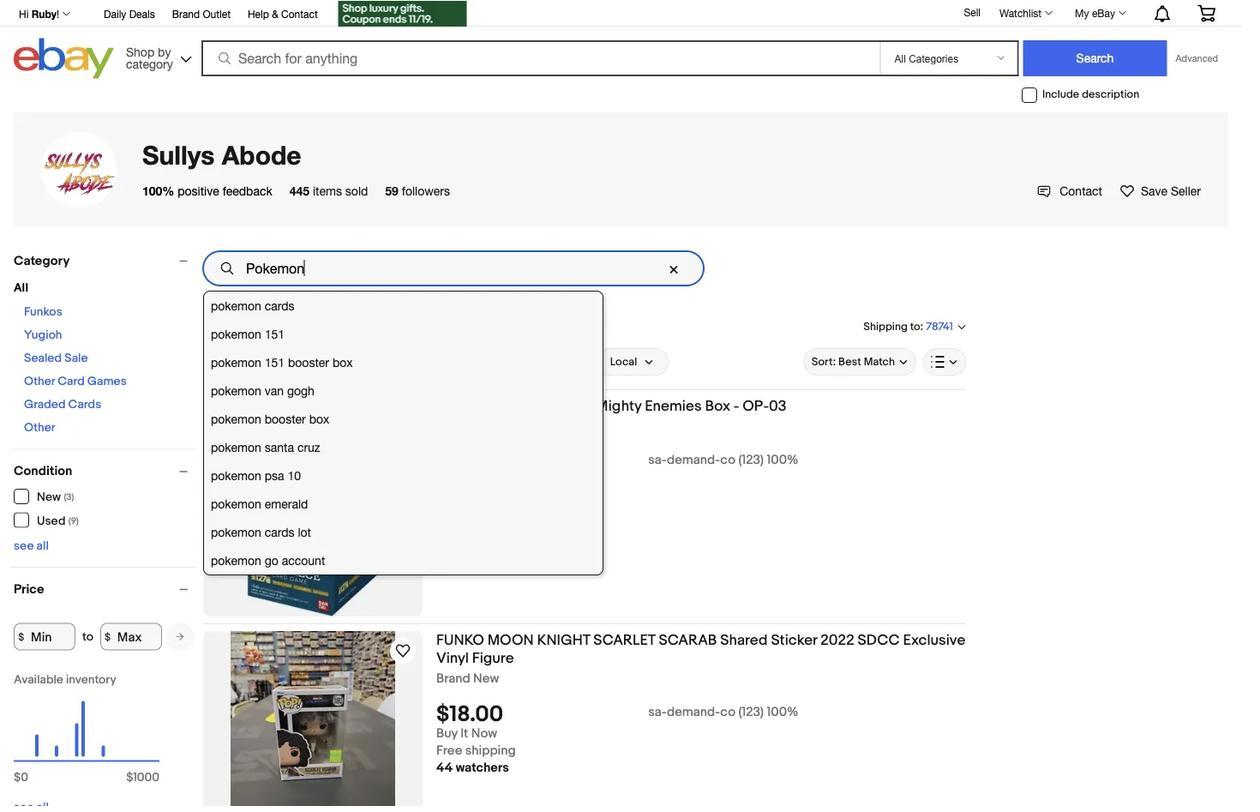 Task type: describe. For each thing, give the bounding box(es) containing it.
pokemon cards lot
[[211, 525, 311, 539]]

graph of available inventory between $0 and $1000+ image
[[14, 673, 160, 794]]

category button
[[14, 253, 196, 268]]

contact link
[[1038, 184, 1103, 198]]

graded cards link
[[24, 397, 101, 412]]

my ebay
[[1075, 7, 1116, 19]]

shop
[[126, 45, 155, 59]]

co for sa-demand-co (123) 100%
[[721, 453, 736, 468]]

scarlet
[[594, 631, 656, 649]]

151 for pokemon 151
[[265, 327, 285, 341]]

yugioh
[[24, 328, 62, 343]]

exclusive
[[903, 631, 966, 649]]

cruz
[[297, 440, 320, 454]]

shipping to : 78741
[[864, 320, 954, 333]]

Search for anything text field
[[204, 42, 877, 75]]

account navigation
[[9, 0, 1229, 29]]

match
[[864, 355, 895, 369]]

brand outlet link
[[172, 5, 231, 24]]

santa
[[265, 440, 294, 454]]

sa-demand-co (123) 100% buy it now free shipping 44 watchers
[[436, 705, 799, 776]]

listing options selector. list view selected. image
[[931, 355, 959, 369]]

watchlist link
[[990, 3, 1061, 23]]

price button
[[14, 581, 196, 597]]

shop by category banner
[[9, 0, 1229, 83]]

help & contact link
[[248, 5, 318, 24]]

ccg
[[558, 397, 593, 415]]

1 vertical spatial contact
[[1060, 184, 1103, 198]]

local
[[610, 355, 637, 369]]

sell
[[964, 6, 981, 18]]

save seller
[[1141, 184, 1201, 198]]

piece
[[517, 397, 555, 415]]

figure
[[472, 649, 514, 667]]

-
[[734, 397, 740, 415]]

description
[[1082, 88, 1140, 101]]

my ebay link
[[1066, 3, 1135, 23]]

sort: best match button
[[804, 348, 917, 376]]

(9)
[[68, 515, 79, 527]]

all for all
[[218, 355, 231, 368]]

shared
[[721, 631, 768, 649]]

emerald
[[265, 497, 308, 511]]

card
[[58, 374, 85, 389]]

brand inside account navigation
[[172, 8, 200, 20]]

price
[[14, 581, 44, 597]]

other link
[[24, 421, 55, 435]]

new (3)
[[37, 490, 74, 505]]

all funkos yugioh sealed sale other card games graded cards other
[[14, 281, 127, 435]]

&
[[272, 8, 278, 20]]

cards for pokemon cards
[[265, 298, 295, 313]]

co for sa-demand-co (123) 100% buy it now free shipping 44 watchers
[[721, 705, 736, 720]]

pokemon 151 option
[[204, 320, 603, 348]]

03
[[769, 397, 787, 415]]

ebay
[[1092, 7, 1116, 19]]

0 horizontal spatial new
[[37, 490, 61, 505]]

sort: best match
[[812, 355, 895, 369]]

151 for pokemon 151 booster box
[[265, 355, 285, 369]]

59 followers
[[385, 184, 450, 198]]

it inside sa-demand-co (123) 100% buy it now free shipping 44 watchers
[[461, 726, 468, 742]]

now inside sa-demand-co (123) 100% buy it now free shipping 44 watchers
[[471, 726, 497, 742]]

$18.00
[[436, 702, 503, 728]]

78741
[[926, 320, 954, 333]]

(123) for sa-demand-co (123) 100% buy it now free shipping 44 watchers
[[739, 705, 764, 720]]

sullys abode image
[[41, 132, 117, 208]]

12
[[203, 317, 215, 333]]

list box inside $18.00 main content
[[203, 291, 604, 575]]

pokemon go account
[[211, 553, 325, 567]]

100% for sa-demand-co (123) 100% buy it now free shipping 44 watchers
[[767, 705, 799, 720]]

Minimum Value in $ text field
[[14, 623, 75, 650]]

outlet
[[203, 8, 231, 20]]

pokemon santa cruz
[[211, 440, 320, 454]]

100% positive feedback
[[142, 184, 272, 198]]

sale
[[65, 351, 88, 366]]

pokemon van gogh option
[[204, 376, 603, 405]]

pokemon for pokemon booster box
[[211, 412, 261, 426]]

:
[[921, 320, 924, 333]]

knight
[[537, 631, 590, 649]]

booster inside option
[[265, 412, 306, 426]]

12 results
[[203, 317, 257, 333]]

box
[[705, 397, 731, 415]]

followers
[[402, 184, 450, 198]]

all link
[[208, 352, 241, 372]]

pokemon for pokemon van gogh
[[211, 383, 261, 397]]

abode
[[222, 139, 301, 170]]

sealed
[[24, 351, 62, 366]]

category
[[14, 253, 70, 268]]

pokemon cards
[[211, 298, 295, 313]]

sa- for sa-demand-co (123) 100% buy it now free shipping 44 watchers
[[648, 705, 667, 720]]

feedback
[[223, 184, 272, 198]]

seller
[[1171, 184, 1201, 198]]

yugioh link
[[24, 328, 62, 343]]

100% for sa-demand-co (123) 100%
[[767, 453, 799, 468]]

demand- for sa-demand-co (123) 100% buy it now free shipping 44 watchers
[[667, 705, 721, 720]]

0 vertical spatial 100%
[[142, 184, 174, 198]]

0 vertical spatial it
[[346, 355, 352, 369]]

op-
[[743, 397, 769, 415]]

pokemon for pokemon 151 booster box
[[211, 355, 261, 369]]

pokemon 151 booster box
[[211, 355, 353, 369]]

positive
[[178, 184, 219, 198]]

pokemon emerald
[[211, 497, 308, 511]]

bandai
[[436, 397, 482, 415]]

all for all funkos yugioh sealed sale other card games graded cards other
[[14, 281, 28, 295]]

sold
[[345, 184, 368, 198]]

help & contact
[[248, 8, 318, 20]]

pokemon santa cruz option
[[204, 433, 603, 461]]

1 vertical spatial to
[[82, 629, 93, 644]]

contact inside 'link'
[[281, 8, 318, 20]]

0 vertical spatial now
[[355, 355, 377, 369]]

!
[[57, 8, 59, 20]]

other card games link
[[24, 374, 127, 389]]

brand inside funko moon knight scarlet scarab shared sticker 2022 sdcc exclusive vinyl figure brand new
[[436, 671, 470, 686]]

buy it now link
[[315, 352, 388, 372]]

available inventory
[[14, 673, 116, 687]]

daily deals link
[[104, 5, 155, 24]]

$ 1000
[[126, 770, 160, 785]]

available
[[14, 673, 63, 687]]

pokemon psa 10 option
[[204, 461, 603, 490]]

used
[[37, 514, 66, 528]]

watchlist
[[1000, 7, 1042, 19]]



Task type: locate. For each thing, give the bounding box(es) containing it.
1 horizontal spatial it
[[461, 726, 468, 742]]

brand
[[172, 8, 200, 20], [436, 671, 470, 686]]

funko moon knight scarlet scarab shared sticker 2022 sdcc exclusive vinyl figure link
[[436, 631, 966, 671]]

psa
[[265, 468, 284, 482]]

daily
[[104, 8, 126, 20]]

1 vertical spatial now
[[471, 726, 497, 742]]

graded
[[24, 397, 66, 412]]

1 vertical spatial sa-
[[648, 705, 667, 720]]

6 pokemon from the top
[[211, 440, 261, 454]]

0 horizontal spatial contact
[[281, 8, 318, 20]]

pokemon down the pokemon psa 10
[[211, 497, 261, 511]]

sa- down the enemies
[[648, 453, 667, 468]]

buy right auction
[[325, 355, 343, 369]]

1 vertical spatial co
[[721, 705, 736, 720]]

buy up free
[[436, 726, 458, 742]]

pokemon down pokemon van gogh
[[211, 412, 261, 426]]

list box containing pokemon cards
[[203, 291, 604, 575]]

items
[[313, 184, 342, 198]]

include description
[[1043, 88, 1140, 101]]

all
[[36, 539, 49, 553]]

2 other from the top
[[24, 421, 55, 435]]

0 vertical spatial (123)
[[739, 453, 764, 468]]

0 vertical spatial contact
[[281, 8, 318, 20]]

1 other from the top
[[24, 374, 55, 389]]

0 vertical spatial demand-
[[667, 453, 721, 468]]

All selected text field
[[218, 354, 231, 370]]

0 horizontal spatial brand
[[172, 8, 200, 20]]

sa-demand-co (123) 100%
[[648, 453, 799, 468]]

box inside option
[[309, 412, 329, 426]]

cards left lot
[[265, 525, 295, 539]]

151
[[265, 327, 285, 341], [265, 355, 285, 369]]

1 horizontal spatial all
[[218, 355, 231, 368]]

gogh
[[287, 383, 315, 397]]

0 vertical spatial to
[[910, 320, 921, 333]]

5 pokemon from the top
[[211, 412, 261, 426]]

all up funkos
[[14, 281, 28, 295]]

funko moon knight scarlet scarab shared sticker 2022 sdcc exclusive vinyl figure heading
[[436, 631, 966, 667]]

bandai one piece ccg mighty enemies box - op-03
[[436, 397, 787, 415]]

445 items sold
[[290, 184, 368, 198]]

0 vertical spatial box
[[333, 355, 353, 369]]

100%
[[142, 184, 174, 198], [767, 453, 799, 468], [767, 705, 799, 720]]

demand- down funko moon knight scarlet scarab shared sticker 2022 sdcc exclusive vinyl figure brand new
[[667, 705, 721, 720]]

pokemon for pokemon 151
[[211, 327, 261, 341]]

0 horizontal spatial all
[[14, 281, 28, 295]]

sdcc
[[858, 631, 900, 649]]

now up shipping
[[471, 726, 497, 742]]

buy inside sa-demand-co (123) 100% buy it now free shipping 44 watchers
[[436, 726, 458, 742]]

bandai one piece ccg mighty enemies box - op-03 heading
[[436, 397, 787, 415]]

get the coupon image
[[338, 1, 467, 27]]

0 horizontal spatial it
[[346, 355, 352, 369]]

2 vertical spatial 100%
[[767, 705, 799, 720]]

2 demand- from the top
[[667, 705, 721, 720]]

daily deals
[[104, 8, 155, 20]]

Maximum Value in $ text field
[[100, 623, 162, 650]]

(123) inside sa-demand-co (123) 100% buy it now free shipping 44 watchers
[[739, 705, 764, 720]]

0 vertical spatial brand
[[172, 8, 200, 20]]

1 horizontal spatial buy
[[436, 726, 458, 742]]

bandai one piece ccg mighty enemies box - op-03 image
[[203, 397, 423, 617]]

151 up auction
[[265, 327, 285, 341]]

none submit inside the shop by category banner
[[1023, 40, 1168, 76]]

all
[[14, 281, 28, 295], [218, 355, 231, 368]]

sealed sale link
[[24, 351, 88, 366]]

it up free
[[461, 726, 468, 742]]

sullys abode
[[142, 139, 301, 170]]

1 horizontal spatial contact
[[1060, 184, 1103, 198]]

pokemon for pokemon cards
[[211, 298, 261, 313]]

1 horizontal spatial new
[[473, 671, 499, 686]]

cards up pokemon 151
[[265, 298, 295, 313]]

None submit
[[1023, 40, 1168, 76]]

1 cards from the top
[[265, 298, 295, 313]]

shop by category button
[[118, 38, 196, 75]]

buy it now
[[325, 355, 377, 369]]

0
[[21, 770, 28, 785]]

see all button
[[14, 539, 49, 553]]

100% down sticker
[[767, 705, 799, 720]]

1 vertical spatial 151
[[265, 355, 285, 369]]

other down the graded
[[24, 421, 55, 435]]

funkos
[[24, 305, 62, 319]]

1 vertical spatial buy
[[436, 726, 458, 742]]

list box
[[203, 291, 604, 575]]

hi ruby !
[[19, 8, 59, 20]]

contact left save
[[1060, 184, 1103, 198]]

watch funko moon knight scarlet scarab shared sticker 2022 sdcc exclusive vinyl figure image
[[393, 641, 413, 661]]

used (9)
[[37, 514, 79, 528]]

hi
[[19, 8, 29, 20]]

1 vertical spatial cards
[[265, 525, 295, 539]]

1 vertical spatial it
[[461, 726, 468, 742]]

booster up the santa
[[265, 412, 306, 426]]

0 horizontal spatial now
[[355, 355, 377, 369]]

condition button
[[14, 463, 196, 479]]

auction link
[[248, 352, 308, 372]]

pokemon for pokemon cards lot
[[211, 525, 261, 539]]

Search all 12 items field
[[203, 251, 704, 286]]

sullys abode link
[[142, 139, 301, 170]]

1 demand- from the top
[[667, 453, 721, 468]]

funko moon knight scarlet scarab shared sticker 2022 sdcc exclusive vinyl figure image
[[231, 631, 395, 806]]

0 vertical spatial cards
[[265, 298, 295, 313]]

booster inside option
[[288, 355, 329, 369]]

pokemon up the pokemon psa 10
[[211, 440, 261, 454]]

new inside funko moon knight scarlet scarab shared sticker 2022 sdcc exclusive vinyl figure brand new
[[473, 671, 499, 686]]

59
[[385, 184, 399, 198]]

1 horizontal spatial box
[[333, 355, 353, 369]]

pokemon up pokemon emerald
[[211, 468, 261, 482]]

$18.00 main content
[[203, 244, 966, 806]]

1 (123) from the top
[[739, 453, 764, 468]]

to left 78741
[[910, 320, 921, 333]]

cards
[[68, 397, 101, 412]]

your shopping cart image
[[1197, 5, 1217, 22]]

pokemon inside option
[[211, 412, 261, 426]]

100% down 03
[[767, 453, 799, 468]]

all down pokemon 151
[[218, 355, 231, 368]]

pokemon for pokemon emerald
[[211, 497, 261, 511]]

(3)
[[64, 492, 74, 503]]

7 pokemon from the top
[[211, 468, 261, 482]]

pokemon down pokemon emerald
[[211, 525, 261, 539]]

2 (123) from the top
[[739, 705, 764, 720]]

sa- down funko moon knight scarlet scarab shared sticker 2022 sdcc exclusive vinyl figure brand new
[[648, 705, 667, 720]]

to
[[910, 320, 921, 333], [82, 629, 93, 644]]

new down figure at left bottom
[[473, 671, 499, 686]]

2 cards from the top
[[265, 525, 295, 539]]

co down -
[[721, 453, 736, 468]]

0 vertical spatial all
[[14, 281, 28, 295]]

1 vertical spatial all
[[218, 355, 231, 368]]

new left the (3)
[[37, 490, 61, 505]]

8 pokemon from the top
[[211, 497, 261, 511]]

0 horizontal spatial box
[[309, 412, 329, 426]]

van
[[265, 383, 284, 397]]

151 up van
[[265, 355, 285, 369]]

deals
[[129, 8, 155, 20]]

0 vertical spatial other
[[24, 374, 55, 389]]

0 vertical spatial booster
[[288, 355, 329, 369]]

ruby
[[31, 8, 57, 20]]

pokemon for pokemon psa 10
[[211, 468, 261, 482]]

pokemon booster box option
[[204, 405, 603, 433]]

0 vertical spatial sa-
[[648, 453, 667, 468]]

demand- inside sa-demand-co (123) 100% buy it now free shipping 44 watchers
[[667, 705, 721, 720]]

pokemon up all selected text box
[[211, 327, 261, 341]]

now down "pokemon 151" option
[[355, 355, 377, 369]]

9 pokemon from the top
[[211, 525, 261, 539]]

3 pokemon from the top
[[211, 355, 261, 369]]

pokemon emerald option
[[204, 490, 603, 518]]

1 horizontal spatial to
[[910, 320, 921, 333]]

box inside option
[[333, 355, 353, 369]]

free
[[436, 743, 463, 759]]

2 co from the top
[[721, 705, 736, 720]]

sa- for sa-demand-co (123) 100%
[[648, 453, 667, 468]]

pokemon 151 booster box option
[[204, 348, 603, 376]]

cards inside option
[[265, 525, 295, 539]]

auction
[[258, 355, 297, 369]]

1 vertical spatial other
[[24, 421, 55, 435]]

(123) for sa-demand-co (123) 100%
[[739, 453, 764, 468]]

pokemon cards lot option
[[204, 518, 603, 546]]

(123) down shared
[[739, 705, 764, 720]]

shop by category
[[126, 45, 173, 71]]

pokemon cards option
[[204, 292, 603, 320]]

cards inside option
[[265, 298, 295, 313]]

sa-
[[648, 453, 667, 468], [648, 705, 667, 720]]

100% inside sa-demand-co (123) 100% buy it now free shipping 44 watchers
[[767, 705, 799, 720]]

1 horizontal spatial brand
[[436, 671, 470, 686]]

save seller button
[[1120, 182, 1201, 200]]

co down funko moon knight scarlet scarab shared sticker 2022 sdcc exclusive vinyl figure brand new
[[721, 705, 736, 720]]

1 co from the top
[[721, 453, 736, 468]]

0 vertical spatial co
[[721, 453, 736, 468]]

sa- inside sa-demand-co (123) 100% buy it now free shipping 44 watchers
[[648, 705, 667, 720]]

results
[[217, 317, 257, 333]]

category
[[126, 57, 173, 71]]

lot
[[298, 525, 311, 539]]

other down the sealed
[[24, 374, 55, 389]]

2 151 from the top
[[265, 355, 285, 369]]

100% left 'positive'
[[142, 184, 174, 198]]

pokemon for pokemon santa cruz
[[211, 440, 261, 454]]

1 vertical spatial booster
[[265, 412, 306, 426]]

brand left outlet at the top of the page
[[172, 8, 200, 20]]

pokemon
[[211, 298, 261, 313], [211, 327, 261, 341], [211, 355, 261, 369], [211, 383, 261, 397], [211, 412, 261, 426], [211, 440, 261, 454], [211, 468, 261, 482], [211, 497, 261, 511], [211, 525, 261, 539], [211, 553, 261, 567]]

pokemon down pokemon 151
[[211, 355, 261, 369]]

0 vertical spatial 151
[[265, 327, 285, 341]]

1 vertical spatial brand
[[436, 671, 470, 686]]

pokemon for pokemon go account
[[211, 553, 261, 567]]

pokemon psa 10
[[211, 468, 301, 482]]

local button
[[596, 348, 669, 376]]

all inside all funkos yugioh sealed sale other card games graded cards other
[[14, 281, 28, 295]]

pokemon down "all" link at the left top
[[211, 383, 261, 397]]

to inside shipping to : 78741
[[910, 320, 921, 333]]

sort:
[[812, 355, 836, 369]]

see
[[14, 539, 34, 553]]

demand- for sa-demand-co (123) 100%
[[667, 453, 721, 468]]

0 vertical spatial new
[[37, 490, 61, 505]]

demand- down bandai one piece ccg mighty enemies box - op-03 'link'
[[667, 453, 721, 468]]

$
[[18, 630, 24, 643], [105, 630, 111, 643], [14, 770, 21, 785], [126, 770, 133, 785]]

see all
[[14, 539, 49, 553]]

pokemon left go
[[211, 553, 261, 567]]

demand-
[[667, 453, 721, 468], [667, 705, 721, 720]]

10 pokemon from the top
[[211, 553, 261, 567]]

pokemon up results
[[211, 298, 261, 313]]

brand down the vinyl
[[436, 671, 470, 686]]

it down "pokemon 151" option
[[346, 355, 352, 369]]

1 vertical spatial new
[[473, 671, 499, 686]]

save
[[1141, 184, 1168, 198]]

cards for pokemon cards lot
[[265, 525, 295, 539]]

1 vertical spatial (123)
[[739, 705, 764, 720]]

0 vertical spatial buy
[[325, 355, 343, 369]]

to right minimum value in $ text field
[[82, 629, 93, 644]]

pokemon inside option
[[211, 525, 261, 539]]

pokemon go account option
[[204, 546, 603, 575]]

scarab
[[659, 631, 717, 649]]

all inside $18.00 main content
[[218, 355, 231, 368]]

contact right &
[[281, 8, 318, 20]]

my
[[1075, 7, 1090, 19]]

1 pokemon from the top
[[211, 298, 261, 313]]

co inside sa-demand-co (123) 100% buy it now free shipping 44 watchers
[[721, 705, 736, 720]]

(123) down op-
[[739, 453, 764, 468]]

include
[[1043, 88, 1080, 101]]

2 pokemon from the top
[[211, 327, 261, 341]]

1 151 from the top
[[265, 327, 285, 341]]

bandai one piece ccg mighty enemies box - op-03 link
[[436, 397, 966, 419]]

1 vertical spatial box
[[309, 412, 329, 426]]

funko moon knight scarlet scarab shared sticker 2022 sdcc exclusive vinyl figure brand new
[[436, 631, 966, 686]]

1 vertical spatial 100%
[[767, 453, 799, 468]]

advanced
[[1176, 53, 1219, 64]]

4 pokemon from the top
[[211, 383, 261, 397]]

2 sa- from the top
[[648, 705, 667, 720]]

one
[[485, 397, 513, 415]]

1 vertical spatial demand-
[[667, 705, 721, 720]]

0 horizontal spatial to
[[82, 629, 93, 644]]

booster up gogh at the left
[[288, 355, 329, 369]]

(123)
[[739, 453, 764, 468], [739, 705, 764, 720]]

by
[[158, 45, 171, 59]]

1 horizontal spatial now
[[471, 726, 497, 742]]

best
[[839, 355, 862, 369]]

1 sa- from the top
[[648, 453, 667, 468]]

funkos link
[[24, 305, 62, 319]]

0 horizontal spatial buy
[[325, 355, 343, 369]]



Task type: vqa. For each thing, say whether or not it's contained in the screenshot.
by
yes



